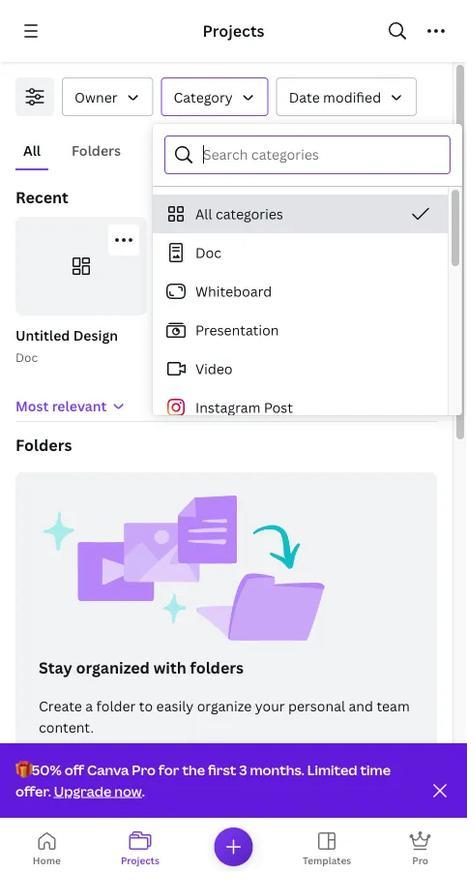 Task type: locate. For each thing, give the bounding box(es) containing it.
projects up category button
[[203, 20, 265, 41]]

all for all
[[23, 141, 41, 159]]

projects down '.'
[[121, 855, 160, 868]]

organized
[[76, 658, 150, 679]]

Owner button
[[62, 78, 154, 116]]

design up relevant
[[73, 326, 118, 344]]

all for all categories
[[196, 205, 213, 223]]

50%
[[32, 761, 62, 779]]

postcard
[[163, 349, 213, 365]]

whiteboard
[[196, 282, 272, 301]]

video
[[196, 360, 233, 378]]

0 horizontal spatial untitled
[[16, 326, 70, 344]]

relevant
[[52, 397, 107, 415]]

to
[[139, 697, 153, 716]]

folders inside button
[[72, 141, 121, 159]]

0 vertical spatial doc
[[196, 244, 222, 262]]

upgrade now button
[[54, 782, 142, 801]]

1 horizontal spatial pro
[[413, 855, 429, 868]]

1 vertical spatial all
[[196, 205, 213, 223]]

untitled up postcard
[[163, 326, 217, 344]]

0 vertical spatial all
[[23, 141, 41, 159]]

category
[[174, 88, 233, 106]]

folders
[[190, 658, 244, 679]]

1 design from the left
[[73, 326, 118, 344]]

all categories button
[[153, 195, 449, 234]]

personal
[[289, 697, 346, 716]]

untitled design postcard (us)
[[163, 326, 265, 365]]

doc option
[[153, 234, 449, 272]]

limited
[[308, 761, 358, 779]]

content.
[[39, 718, 94, 737]]

video option
[[153, 350, 449, 389]]

create
[[39, 697, 82, 716]]

all inside option
[[196, 205, 213, 223]]

1 vertical spatial projects
[[121, 855, 160, 868]]

(us)
[[216, 349, 239, 365]]

folders
[[72, 141, 121, 159], [16, 435, 72, 456]]

untitled
[[16, 326, 70, 344], [163, 326, 217, 344]]

untitled inside untitled design doc
[[16, 326, 70, 344]]

folders button
[[64, 132, 129, 169]]

categories
[[216, 205, 284, 223]]

1 untitled from the left
[[16, 326, 70, 344]]

date
[[289, 88, 320, 106]]

1 horizontal spatial design
[[221, 326, 265, 344]]

stay organized with folders
[[39, 658, 244, 679]]

create a folder to easily organize your personal and team content.
[[39, 697, 411, 737]]

images
[[235, 141, 281, 159]]

0 vertical spatial projects
[[203, 20, 265, 41]]

recent
[[16, 187, 69, 208]]

first
[[208, 761, 237, 779]]

2 untitled from the left
[[163, 326, 217, 344]]

doc inside untitled design doc
[[16, 349, 38, 365]]

presentation option
[[153, 311, 449, 350]]

0 horizontal spatial pro
[[132, 761, 156, 779]]

easily
[[157, 697, 194, 716]]

pro
[[132, 761, 156, 779], [413, 855, 429, 868]]

all up recent
[[23, 141, 41, 159]]

instagram post
[[196, 399, 294, 417]]

design inside untitled design postcard (us)
[[221, 326, 265, 344]]

home button
[[0, 826, 94, 873]]

team
[[377, 697, 411, 716]]

Search categories search field
[[203, 137, 439, 173]]

folders down the owner
[[72, 141, 121, 159]]

0 horizontal spatial design
[[73, 326, 118, 344]]

pro up '.'
[[132, 761, 156, 779]]

design for untitled design postcard (us)
[[221, 326, 265, 344]]

images button
[[227, 132, 289, 169]]

design inside untitled design doc
[[73, 326, 118, 344]]

list box
[[153, 195, 449, 815]]

for
[[159, 761, 180, 779]]

design
[[73, 326, 118, 344], [221, 326, 265, 344]]

whiteboard button
[[153, 272, 449, 311]]

doc up whiteboard
[[196, 244, 222, 262]]

2 design from the left
[[221, 326, 265, 344]]

your
[[255, 697, 285, 716]]

pro right templates
[[413, 855, 429, 868]]

0 horizontal spatial doc
[[16, 349, 38, 365]]

untitled for untitled design doc
[[16, 326, 70, 344]]

all
[[23, 141, 41, 159], [196, 205, 213, 223]]

untitled up the most on the top left of page
[[16, 326, 70, 344]]

with
[[154, 658, 187, 679]]

1 horizontal spatial all
[[196, 205, 213, 223]]

a
[[86, 697, 93, 716]]

all left categories
[[196, 205, 213, 223]]

untitled design doc
[[16, 326, 118, 365]]

🎁 50% off canva pro for the first 3 months. limited time offer.
[[16, 761, 391, 801]]

0 vertical spatial folders
[[72, 141, 121, 159]]

and
[[349, 697, 374, 716]]

projects button
[[94, 826, 187, 873]]

1 horizontal spatial untitled
[[163, 326, 217, 344]]

doc up the most on the top left of page
[[16, 349, 38, 365]]

projects
[[203, 20, 265, 41], [121, 855, 160, 868]]

0 vertical spatial pro
[[132, 761, 156, 779]]

modified
[[324, 88, 382, 106]]

most relevant
[[16, 397, 107, 415]]

1 vertical spatial pro
[[413, 855, 429, 868]]

templates
[[303, 855, 352, 868]]

canva
[[87, 761, 129, 779]]

0 horizontal spatial projects
[[121, 855, 160, 868]]

instagram post button
[[153, 389, 449, 427]]

doc
[[196, 244, 222, 262], [16, 349, 38, 365]]

0 horizontal spatial all
[[23, 141, 41, 159]]

1 horizontal spatial doc
[[196, 244, 222, 262]]

post
[[264, 399, 294, 417]]

video button
[[153, 350, 449, 389]]

1 vertical spatial doc
[[16, 349, 38, 365]]

time
[[361, 761, 391, 779]]

1 vertical spatial folders
[[16, 435, 72, 456]]

folders down the most on the top left of page
[[16, 435, 72, 456]]

untitled inside untitled design postcard (us)
[[163, 326, 217, 344]]

design up the (us)
[[221, 326, 265, 344]]



Task type: describe. For each thing, give the bounding box(es) containing it.
stay
[[39, 658, 72, 679]]

designs button
[[144, 132, 212, 169]]

Category button
[[161, 78, 269, 116]]

doc button
[[153, 234, 449, 272]]

1 horizontal spatial projects
[[203, 20, 265, 41]]

instagram
[[196, 399, 261, 417]]

now
[[115, 782, 142, 801]]

upgrade now .
[[54, 782, 145, 801]]

untitled for untitled design postcard (us)
[[163, 326, 217, 344]]

months.
[[250, 761, 305, 779]]

Date modified button
[[277, 78, 418, 116]]

owner
[[75, 88, 118, 106]]

organize
[[197, 697, 252, 716]]

designs
[[152, 141, 204, 159]]

pro button
[[374, 826, 468, 873]]

offer.
[[16, 782, 51, 801]]

pro inside button
[[413, 855, 429, 868]]

upgrade
[[54, 782, 112, 801]]

🎁
[[16, 761, 29, 779]]

Sort by button
[[16, 395, 126, 417]]

most
[[16, 397, 49, 415]]

instagram post option
[[153, 389, 449, 427]]

videos
[[312, 141, 357, 159]]

design for untitled design doc
[[73, 326, 118, 344]]

.
[[142, 782, 145, 801]]

doc inside button
[[196, 244, 222, 262]]

videos button
[[305, 132, 365, 169]]

all categories option
[[153, 195, 449, 234]]

projects inside button
[[121, 855, 160, 868]]

date modified
[[289, 88, 382, 106]]

home
[[33, 855, 61, 868]]

all button
[[16, 132, 48, 169]]

whiteboard option
[[153, 272, 449, 311]]

the
[[183, 761, 205, 779]]

presentation
[[196, 321, 280, 340]]

presentation button
[[153, 311, 449, 350]]

templates button
[[281, 826, 374, 873]]

list box containing all categories
[[153, 195, 449, 815]]

pro inside 🎁 50% off canva pro for the first 3 months. limited time offer.
[[132, 761, 156, 779]]

3
[[240, 761, 248, 779]]

off
[[65, 761, 84, 779]]

folder
[[96, 697, 136, 716]]

all categories
[[196, 205, 284, 223]]



Task type: vqa. For each thing, say whether or not it's contained in the screenshot.
the rightmost All
yes



